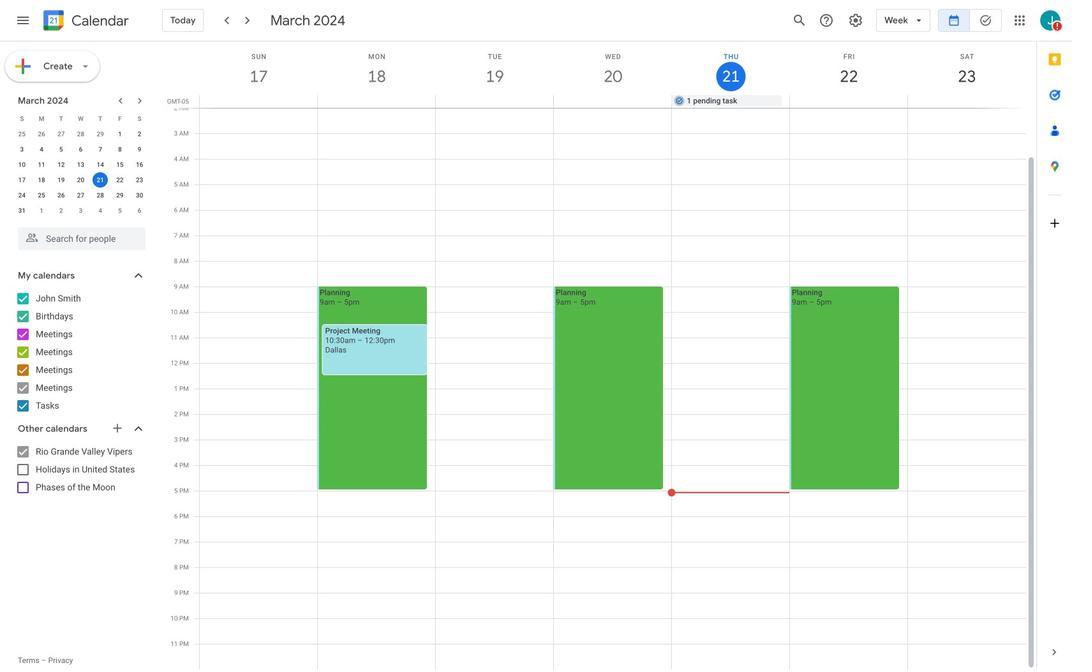 Task type: vqa. For each thing, say whether or not it's contained in the screenshot.
search for people text box
yes



Task type: describe. For each thing, give the bounding box(es) containing it.
6 element
[[73, 142, 88, 157]]

3 element
[[14, 142, 30, 157]]

30 element
[[132, 188, 147, 203]]

7 element
[[93, 142, 108, 157]]

18 element
[[34, 172, 49, 188]]

31 element
[[14, 203, 30, 218]]

2 element
[[132, 126, 147, 142]]

16 element
[[132, 157, 147, 172]]

19 element
[[53, 172, 69, 188]]

add other calendars image
[[111, 422, 124, 435]]

5 element
[[53, 142, 69, 157]]

other calendars list
[[3, 442, 158, 498]]

27 element
[[73, 188, 88, 203]]

april 5 element
[[112, 203, 128, 218]]

28 element
[[93, 188, 108, 203]]

22 element
[[112, 172, 128, 188]]

march 2024 grid
[[12, 111, 149, 218]]

15 element
[[112, 157, 128, 172]]

23 element
[[132, 172, 147, 188]]

february 25 element
[[14, 126, 30, 142]]

13 element
[[73, 157, 88, 172]]

10 element
[[14, 157, 30, 172]]

april 4 element
[[93, 203, 108, 218]]



Task type: locate. For each thing, give the bounding box(es) containing it.
settings menu image
[[849, 13, 864, 28]]

heading
[[69, 13, 129, 28]]

april 6 element
[[132, 203, 147, 218]]

21, today element
[[93, 172, 108, 188]]

4 element
[[34, 142, 49, 157]]

9 element
[[132, 142, 147, 157]]

april 3 element
[[73, 203, 88, 218]]

1 element
[[112, 126, 128, 142]]

april 2 element
[[53, 203, 69, 218]]

8 element
[[112, 142, 128, 157]]

heading inside "calendar" element
[[69, 13, 129, 28]]

february 28 element
[[73, 126, 88, 142]]

26 element
[[53, 188, 69, 203]]

grid
[[163, 42, 1037, 671]]

None search field
[[0, 222, 158, 250]]

14 element
[[93, 157, 108, 172]]

main drawer image
[[15, 13, 31, 28]]

25 element
[[34, 188, 49, 203]]

row
[[194, 57, 1027, 671], [194, 95, 1037, 108], [12, 111, 149, 126], [12, 126, 149, 142], [12, 142, 149, 157], [12, 157, 149, 172], [12, 172, 149, 188], [12, 188, 149, 203], [12, 203, 149, 218]]

april 1 element
[[34, 203, 49, 218]]

12 element
[[53, 157, 69, 172]]

20 element
[[73, 172, 88, 188]]

february 27 element
[[53, 126, 69, 142]]

Search for people text field
[[26, 227, 138, 250]]

calendar element
[[41, 8, 129, 36]]

my calendars list
[[3, 289, 158, 416]]

february 26 element
[[34, 126, 49, 142]]

cell
[[200, 57, 318, 671], [317, 57, 436, 671], [436, 57, 554, 671], [554, 57, 672, 671], [668, 57, 791, 671], [790, 57, 909, 671], [909, 57, 1027, 671], [200, 95, 318, 108], [318, 95, 436, 108], [436, 95, 554, 108], [554, 95, 672, 108], [790, 95, 908, 108], [908, 95, 1026, 108], [91, 172, 110, 188]]

29 element
[[112, 188, 128, 203]]

february 29 element
[[93, 126, 108, 142]]

row group
[[12, 126, 149, 218]]

11 element
[[34, 157, 49, 172]]

cell inside march 2024 grid
[[91, 172, 110, 188]]

24 element
[[14, 188, 30, 203]]

17 element
[[14, 172, 30, 188]]

tab list
[[1038, 42, 1073, 635]]



